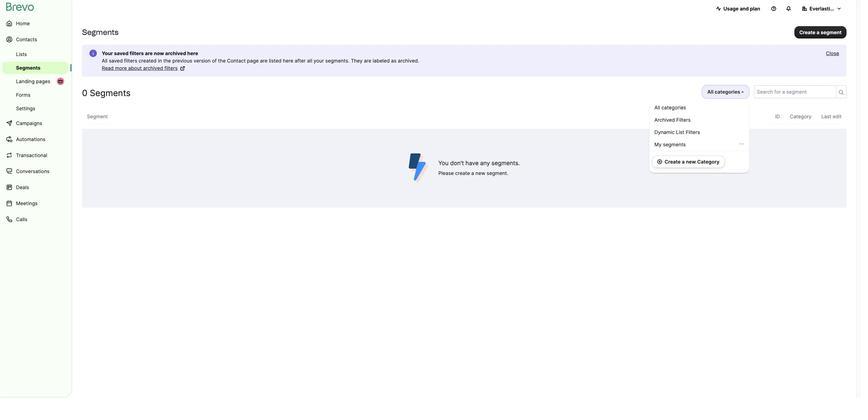 Task type: locate. For each thing, give the bounding box(es) containing it.
2 horizontal spatial a
[[817, 29, 820, 35]]

segments up landing
[[16, 65, 41, 71]]

segments. inside your saved filters are now archived here all saved filters created in the previous version of the contact page are listed here after all your segments. they are labeled as archived.
[[326, 58, 350, 64]]

about
[[128, 65, 142, 71]]

filters
[[130, 50, 144, 56], [124, 58, 137, 64], [165, 65, 178, 71]]

1 vertical spatial saved
[[109, 58, 123, 64]]

filters up list
[[677, 117, 691, 123]]

are up created
[[145, 50, 153, 56]]

settings
[[16, 106, 35, 112]]

a for segment
[[817, 29, 820, 35]]

1 vertical spatial filters
[[124, 58, 137, 64]]

search button
[[837, 86, 847, 98]]

all categories button
[[703, 86, 750, 98]]

0 horizontal spatial all
[[102, 58, 108, 64]]

here
[[187, 50, 198, 56], [283, 58, 294, 64]]

segments. up segment.
[[492, 160, 520, 167]]

2 horizontal spatial all
[[708, 89, 714, 95]]

filters down previous
[[165, 65, 178, 71]]

lists
[[16, 51, 27, 57]]

filters
[[677, 117, 691, 123], [686, 129, 701, 136]]

1 horizontal spatial categories
[[715, 89, 741, 95]]

a down segments on the right of page
[[682, 159, 685, 165]]

2 vertical spatial segments
[[90, 88, 131, 98]]

2 the from the left
[[218, 58, 226, 64]]

1 horizontal spatial the
[[218, 58, 226, 64]]

campaigns link
[[2, 116, 68, 131]]

0 vertical spatial new
[[687, 159, 697, 165]]

categories
[[715, 89, 741, 95], [662, 105, 687, 111]]

1 vertical spatial segments
[[16, 65, 41, 71]]

1 horizontal spatial all categories
[[708, 89, 741, 95]]

they
[[351, 58, 363, 64]]

1 vertical spatial segments.
[[492, 160, 520, 167]]

all categories inside "button"
[[708, 89, 741, 95]]

landing pages link
[[2, 75, 68, 88]]

my
[[655, 142, 662, 148]]

create left segment
[[800, 29, 816, 35]]

Search for a segment search field
[[755, 86, 834, 98]]

segments down read
[[90, 88, 131, 98]]

0 vertical spatial create
[[800, 29, 816, 35]]

1 vertical spatial archived
[[143, 65, 163, 71]]

1 horizontal spatial category
[[791, 114, 812, 120]]

all
[[307, 58, 313, 64]]

all
[[102, 58, 108, 64], [708, 89, 714, 95], [655, 105, 661, 111]]

0 vertical spatial segments
[[82, 28, 119, 37]]

create down segments on the right of page
[[665, 159, 681, 165]]

0 horizontal spatial create
[[665, 159, 681, 165]]

conversations link
[[2, 164, 68, 179]]

1 horizontal spatial here
[[283, 58, 294, 64]]

alert
[[82, 45, 847, 77]]

1 the from the left
[[163, 58, 171, 64]]

don't
[[451, 160, 464, 167]]

close
[[827, 50, 840, 56]]

1 horizontal spatial create
[[800, 29, 816, 35]]

segments up your
[[82, 28, 119, 37]]

1 horizontal spatial a
[[682, 159, 685, 165]]

0 horizontal spatial categories
[[662, 105, 687, 111]]

1 horizontal spatial all
[[655, 105, 661, 111]]

0 vertical spatial category
[[791, 114, 812, 120]]

0 vertical spatial archived
[[165, 50, 186, 56]]

previous
[[173, 58, 192, 64]]

1 vertical spatial create
[[665, 159, 681, 165]]

archived
[[655, 117, 676, 123]]

0 vertical spatial segments.
[[326, 58, 350, 64]]

lists link
[[2, 48, 68, 60]]

created
[[139, 58, 157, 64]]

segments link
[[2, 62, 68, 74]]

transactional
[[16, 152, 47, 159]]

automations link
[[2, 132, 68, 147]]

contacts link
[[2, 32, 68, 47]]

read more about archived filters
[[102, 65, 178, 71]]

saved up more
[[109, 58, 123, 64]]

labeled
[[373, 58, 390, 64]]

category
[[791, 114, 812, 120], [698, 159, 720, 165]]

everlasting ethereal button
[[798, 2, 858, 15]]

0 vertical spatial all categories
[[708, 89, 741, 95]]

new inside create a new category button
[[687, 159, 697, 165]]

deals
[[16, 185, 29, 191]]

0 vertical spatial a
[[817, 29, 820, 35]]

1 vertical spatial new
[[476, 170, 486, 177]]

2 horizontal spatial are
[[364, 58, 372, 64]]

0 horizontal spatial a
[[472, 170, 475, 177]]

archived down created
[[143, 65, 163, 71]]

saved
[[114, 50, 129, 56], [109, 58, 123, 64]]

1 vertical spatial a
[[682, 159, 685, 165]]

1 vertical spatial category
[[698, 159, 720, 165]]

0 vertical spatial saved
[[114, 50, 129, 56]]

the right 'of' at left
[[218, 58, 226, 64]]

as
[[391, 58, 397, 64]]

plan
[[751, 6, 761, 12]]

in
[[158, 58, 162, 64]]

here up version at the top left of page
[[187, 50, 198, 56]]

0 vertical spatial filters
[[677, 117, 691, 123]]

version
[[194, 58, 211, 64]]

category inside create a new category button
[[698, 159, 720, 165]]

1 vertical spatial categories
[[662, 105, 687, 111]]

0 vertical spatial here
[[187, 50, 198, 56]]

all categories
[[708, 89, 741, 95], [655, 105, 687, 111]]

0 vertical spatial categories
[[715, 89, 741, 95]]

dynamic
[[655, 129, 675, 136]]

segments
[[82, 28, 119, 37], [16, 65, 41, 71], [90, 88, 131, 98]]

search image
[[840, 90, 845, 95]]

0 horizontal spatial the
[[163, 58, 171, 64]]

filters up about
[[124, 58, 137, 64]]

landing
[[16, 78, 35, 85]]

archived up previous
[[165, 50, 186, 56]]

1 vertical spatial all
[[708, 89, 714, 95]]

are right page
[[260, 58, 268, 64]]

here left after on the top left
[[283, 58, 294, 64]]

meetings
[[16, 201, 38, 207]]

please create a new segment.
[[439, 170, 509, 177]]

archived
[[165, 50, 186, 56], [143, 65, 163, 71]]

0
[[82, 88, 87, 98]]

more
[[115, 65, 127, 71]]

the
[[163, 58, 171, 64], [218, 58, 226, 64]]

are right they
[[364, 58, 372, 64]]

a down have
[[472, 170, 475, 177]]

a
[[817, 29, 820, 35], [682, 159, 685, 165], [472, 170, 475, 177]]

1 horizontal spatial archived
[[165, 50, 186, 56]]

1 horizontal spatial segments.
[[492, 160, 520, 167]]

filters up created
[[130, 50, 144, 56]]

new
[[687, 159, 697, 165], [476, 170, 486, 177]]

create a segment button
[[795, 26, 847, 38]]

transactional link
[[2, 148, 68, 163]]

are
[[145, 50, 153, 56], [260, 58, 268, 64], [364, 58, 372, 64]]

your saved filters are now archived here all saved filters created in the previous version of the contact page are listed here after all your segments. they are labeled as archived.
[[102, 50, 420, 64]]

0 horizontal spatial segments.
[[326, 58, 350, 64]]

all inside your saved filters are now archived here all saved filters created in the previous version of the contact page are listed here after all your segments. they are labeled as archived.
[[102, 58, 108, 64]]

1 horizontal spatial new
[[687, 159, 697, 165]]

edit
[[833, 114, 842, 120]]

0 horizontal spatial all categories
[[655, 105, 687, 111]]

create for create a new category
[[665, 159, 681, 165]]

a left segment
[[817, 29, 820, 35]]

0 horizontal spatial category
[[698, 159, 720, 165]]

filters right list
[[686, 129, 701, 136]]

the right in
[[163, 58, 171, 64]]

of
[[212, 58, 217, 64]]

2 vertical spatial a
[[472, 170, 475, 177]]

segments. right your
[[326, 58, 350, 64]]

0 vertical spatial all
[[102, 58, 108, 64]]

everlasting ethereal
[[810, 6, 858, 12]]

list
[[677, 129, 685, 136]]

0 horizontal spatial new
[[476, 170, 486, 177]]

saved right your
[[114, 50, 129, 56]]



Task type: vqa. For each thing, say whether or not it's contained in the screenshot.
Companies link
no



Task type: describe. For each thing, give the bounding box(es) containing it.
ethereal
[[838, 6, 858, 12]]

segment
[[87, 114, 108, 120]]

2 vertical spatial all
[[655, 105, 661, 111]]

please
[[439, 170, 454, 177]]

landing pages
[[16, 78, 50, 85]]

your
[[314, 58, 324, 64]]

any
[[481, 160, 490, 167]]

usage and plan
[[724, 6, 761, 12]]

create a segment
[[800, 29, 842, 35]]

all inside "button"
[[708, 89, 714, 95]]

0 horizontal spatial archived
[[143, 65, 163, 71]]

last edit
[[822, 114, 842, 120]]

categories inside the all categories "button"
[[715, 89, 741, 95]]

home link
[[2, 16, 68, 31]]

1 vertical spatial here
[[283, 58, 294, 64]]

alert containing your saved filters are now archived here
[[82, 45, 847, 77]]

0 horizontal spatial are
[[145, 50, 153, 56]]

segment
[[821, 29, 842, 35]]

create for create a segment
[[800, 29, 816, 35]]

conversations
[[16, 169, 50, 175]]

forms link
[[2, 89, 68, 101]]

last
[[822, 114, 832, 120]]

1 vertical spatial all categories
[[655, 105, 687, 111]]

archived filters
[[655, 117, 691, 123]]

after
[[295, 58, 306, 64]]

and
[[740, 6, 749, 12]]

calls link
[[2, 212, 68, 227]]

0 horizontal spatial here
[[187, 50, 198, 56]]

read
[[102, 65, 114, 71]]

page
[[247, 58, 259, 64]]

listed
[[269, 58, 282, 64]]

usage and plan button
[[712, 2, 766, 15]]

meetings link
[[2, 196, 68, 211]]

close link
[[827, 50, 840, 57]]

0 vertical spatial filters
[[130, 50, 144, 56]]

read more about archived filters link
[[102, 65, 185, 72]]

id
[[776, 114, 781, 120]]

have
[[466, 160, 479, 167]]

segments
[[664, 142, 686, 148]]

you
[[439, 160, 449, 167]]

home
[[16, 20, 30, 27]]

dynamic list filters
[[655, 129, 701, 136]]

now
[[154, 50, 164, 56]]

calls
[[16, 217, 27, 223]]

campaigns
[[16, 120, 42, 127]]

settings link
[[2, 102, 68, 115]]

archived.
[[398, 58, 420, 64]]

left___rvooi image
[[58, 79, 63, 84]]

your
[[102, 50, 113, 56]]

a for new
[[682, 159, 685, 165]]

deals link
[[2, 180, 68, 195]]

create a new category button
[[653, 156, 725, 168]]

1 vertical spatial filters
[[686, 129, 701, 136]]

segment.
[[487, 170, 509, 177]]

2 vertical spatial filters
[[165, 65, 178, 71]]

my segments
[[655, 142, 686, 148]]

everlasting
[[810, 6, 837, 12]]

create a new category
[[665, 159, 720, 165]]

create
[[456, 170, 470, 177]]

1 horizontal spatial are
[[260, 58, 268, 64]]

archived inside your saved filters are now archived here all saved filters created in the previous version of the contact page are listed here after all your segments. they are labeled as archived.
[[165, 50, 186, 56]]

automations
[[16, 136, 45, 143]]

0 segments
[[82, 88, 131, 98]]

contacts
[[16, 36, 37, 43]]

usage
[[724, 6, 739, 12]]

contact
[[227, 58, 246, 64]]

forms
[[16, 92, 30, 98]]

pages
[[36, 78, 50, 85]]

you don't have any segments.
[[439, 160, 520, 167]]



